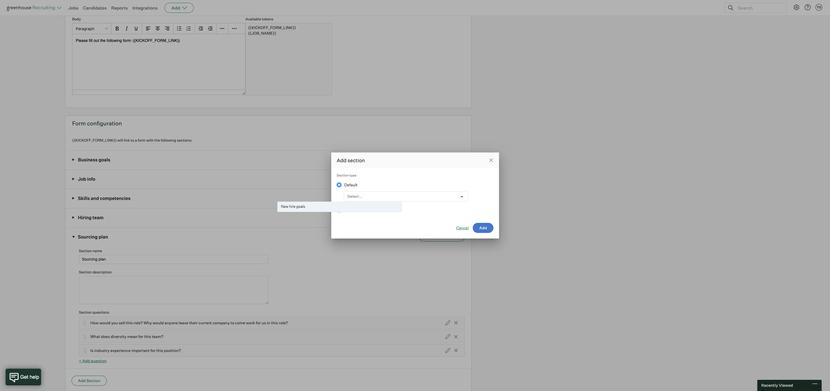 Task type: vqa. For each thing, say whether or not it's contained in the screenshot.
Edit image for Is industry experience important for this position?
yes



Task type: describe. For each thing, give the bounding box(es) containing it.
description
[[93, 270, 112, 275]]

2 would from the left
[[153, 321, 164, 326]]

plan
[[99, 234, 108, 240]]

integrations link
[[132, 5, 158, 11]]

► for hiring team
[[72, 216, 75, 220]]

reports link
[[111, 5, 128, 11]]

viewed
[[779, 384, 793, 388]]

us
[[262, 321, 266, 326]]

add section dialog
[[331, 153, 499, 239]]

how
[[90, 321, 99, 326]]

this left position?
[[156, 348, 163, 353]]

industry
[[94, 348, 110, 353]]

4 toolbar from the left
[[195, 23, 216, 34]]

info
[[87, 177, 95, 182]]

for for team?
[[138, 335, 143, 339]]

type option group
[[334, 182, 492, 214]]

default
[[344, 183, 358, 187]]

{{kickoff_form_link}} will link to a form with the following sections:
[[72, 138, 192, 143]]

is
[[90, 348, 93, 353]]

skills and competencies
[[78, 196, 131, 201]]

add button
[[473, 223, 494, 233]]

business
[[78, 157, 98, 163]]

work
[[246, 321, 255, 326]]

body
[[72, 17, 81, 21]]

what
[[90, 335, 100, 339]]

1 vertical spatial goals
[[296, 204, 305, 209]]

td button
[[815, 3, 824, 12]]

jobs link
[[68, 5, 78, 11]]

is industry experience important for this position?
[[90, 348, 181, 353]]

new hire goals
[[281, 204, 305, 209]]

mean
[[127, 335, 138, 339]]

link
[[124, 138, 130, 143]]

+ add question link
[[79, 359, 107, 364]]

candidates
[[83, 5, 107, 11]]

section type
[[337, 173, 357, 178]]

cancel link
[[456, 225, 469, 231]]

configuration
[[87, 120, 122, 127]]

leave
[[179, 321, 188, 326]]

add button
[[165, 3, 194, 13]]

edit image for what does diversity mean for this team?
[[446, 335, 451, 340]]

Section description text field
[[79, 277, 269, 305]]

td
[[817, 5, 822, 9]]

a
[[135, 138, 137, 143]]

important
[[131, 348, 150, 353]]

resize image
[[243, 92, 245, 95]]

tokens
[[262, 17, 273, 21]]

questions
[[93, 310, 109, 315]]

{{kickoff_form_link}} for will
[[72, 138, 117, 143]]

what does diversity mean for this team?
[[90, 335, 163, 339]]

section for section description
[[79, 270, 92, 275]]

sourcing plan
[[78, 234, 108, 240]]

section inside button
[[86, 379, 100, 383]]

{{job_name}}
[[248, 31, 276, 36]]

company
[[213, 321, 230, 326]]

► for job info
[[72, 178, 75, 181]]

position?
[[164, 348, 181, 353]]

come
[[235, 321, 245, 326]]

their
[[189, 321, 198, 326]]

this left team?
[[144, 335, 151, 339]]

in
[[267, 321, 270, 326]]

available
[[246, 17, 261, 21]]

available tokens
[[246, 17, 273, 21]]

+
[[79, 359, 81, 364]]

2 remove section button from the top
[[420, 233, 465, 242]]

form
[[138, 138, 146, 143]]

2 remove from the top
[[430, 235, 445, 240]]

you
[[111, 321, 118, 326]]

the
[[154, 138, 160, 143]]

add section
[[337, 157, 365, 164]]

recently viewed
[[762, 384, 793, 388]]

type
[[350, 173, 357, 178]]

current
[[199, 321, 212, 326]]

business goals
[[78, 157, 110, 163]]

why
[[144, 321, 152, 326]]

section for section name
[[79, 249, 92, 253]]

2 role? from the left
[[279, 321, 288, 326]]

1 horizontal spatial to
[[231, 321, 234, 326]]

0 vertical spatial for
[[256, 321, 261, 326]]

edit image for how would you sell this role? why would anyone leave their current company to come work for us in this role?
[[446, 321, 451, 326]]

hiring team
[[78, 215, 104, 221]]

job
[[78, 177, 86, 182]]

candidates link
[[83, 5, 107, 11]]

1 remove section from the top
[[430, 196, 460, 201]]

experience
[[110, 348, 131, 353]]

competencies
[[100, 196, 131, 201]]

does
[[101, 335, 110, 339]]

how would you sell this role? why would anyone leave their current company to come work for us in this role?
[[90, 321, 288, 326]]

{{kickoff_form_link}} {{job_name}}
[[248, 25, 296, 36]]

will
[[117, 138, 123, 143]]



Task type: locate. For each thing, give the bounding box(es) containing it.
role?
[[134, 321, 143, 326], [279, 321, 288, 326]]

0 vertical spatial remove
[[430, 196, 445, 201]]

would right why
[[153, 321, 164, 326]]

1 would from the left
[[100, 321, 111, 326]]

1 vertical spatial for
[[138, 335, 143, 339]]

section description
[[79, 270, 112, 275]]

1 horizontal spatial {{kickoff_form_link}}
[[248, 25, 296, 30]]

to left a
[[131, 138, 134, 143]]

1 horizontal spatial role?
[[279, 321, 288, 326]]

skills
[[78, 196, 90, 201]]

1 remove from the top
[[430, 196, 445, 201]]

remove
[[430, 196, 445, 201], [430, 235, 445, 240]]

3 edit image from the top
[[446, 348, 451, 353]]

form
[[72, 120, 86, 127]]

select...
[[348, 194, 363, 199]]

4 ► from the top
[[72, 216, 75, 220]]

sell
[[119, 321, 125, 326]]

sourcing
[[78, 234, 98, 240]]

Section name text field
[[79, 255, 269, 264]]

0 vertical spatial {{kickoff_form_link}}
[[248, 25, 296, 30]]

► left job
[[72, 178, 75, 181]]

Search text field
[[737, 4, 782, 12]]

► for business goals
[[72, 158, 75, 162]]

+ add question
[[79, 359, 107, 364]]

team?
[[152, 335, 163, 339]]

► left skills
[[72, 197, 75, 200]]

add inside popup button
[[172, 5, 180, 11]]

for for position?
[[151, 348, 156, 353]]

section down + add question
[[86, 379, 100, 383]]

section for section questions
[[79, 310, 92, 315]]

1 vertical spatial remove
[[430, 235, 445, 240]]

greenhouse recruiting image
[[7, 4, 57, 11]]

and
[[91, 196, 99, 201]]

name
[[93, 249, 102, 253]]

section left type
[[337, 173, 349, 178]]

2 toolbar from the left
[[142, 23, 173, 34]]

None text field
[[72, 2, 190, 11]]

2 vertical spatial section
[[446, 235, 460, 240]]

custom
[[344, 208, 359, 213]]

0 vertical spatial section
[[348, 157, 365, 164]]

goals
[[99, 157, 110, 163], [296, 204, 305, 209]]

section name
[[79, 249, 102, 253]]

section for section type
[[337, 173, 349, 178]]

section left description
[[79, 270, 92, 275]]

section inside add section dialog
[[348, 157, 365, 164]]

goals right business
[[99, 157, 110, 163]]

td button
[[816, 4, 823, 11]]

1 toolbar from the left
[[111, 23, 142, 34]]

this right in
[[271, 321, 278, 326]]

0 vertical spatial edit image
[[446, 321, 451, 326]]

following
[[161, 138, 176, 143]]

integrations
[[132, 5, 158, 11]]

edit image for is industry experience important for this position?
[[446, 348, 451, 353]]

section questions
[[79, 310, 109, 315]]

3 ► from the top
[[72, 197, 75, 200]]

{{kickoff_form_link}} down form configuration
[[72, 138, 117, 143]]

would left you
[[100, 321, 111, 326]]

2 horizontal spatial for
[[256, 321, 261, 326]]

cancel
[[456, 226, 469, 230]]

0 vertical spatial remove section button
[[420, 194, 465, 203]]

{{kickoff_form_link}} for {{job_name}}
[[248, 25, 296, 30]]

1 horizontal spatial for
[[151, 348, 156, 353]]

job info
[[78, 177, 95, 182]]

0 vertical spatial remove section
[[430, 196, 460, 201]]

to left come
[[231, 321, 234, 326]]

2 ► from the top
[[72, 178, 75, 181]]

3 toolbar from the left
[[173, 23, 195, 34]]

► left business
[[72, 158, 75, 162]]

► left hiring
[[72, 216, 75, 220]]

edit image
[[446, 321, 451, 326], [446, 335, 451, 340], [446, 348, 451, 353]]

this right sell
[[126, 321, 133, 326]]

team
[[93, 215, 104, 221]]

1 ► from the top
[[72, 158, 75, 162]]

question
[[91, 359, 107, 364]]

this
[[126, 321, 133, 326], [271, 321, 278, 326], [144, 335, 151, 339], [156, 348, 163, 353]]

1 vertical spatial edit image
[[446, 335, 451, 340]]

1 remove section button from the top
[[420, 194, 465, 203]]

diversity
[[111, 335, 126, 339]]

0 vertical spatial goals
[[99, 157, 110, 163]]

section inside dialog
[[337, 173, 349, 178]]

section up the how
[[79, 310, 92, 315]]

2 remove section from the top
[[430, 235, 460, 240]]

►
[[72, 158, 75, 162], [72, 178, 75, 181], [72, 197, 75, 200], [72, 216, 75, 220]]

recently
[[762, 384, 778, 388]]

toolbar
[[111, 23, 142, 34], [142, 23, 173, 34], [173, 23, 195, 34], [195, 23, 216, 34]]

1 vertical spatial section
[[446, 196, 460, 201]]

for left the us
[[256, 321, 261, 326]]

1 vertical spatial remove section
[[430, 235, 460, 240]]

form configuration
[[72, 120, 122, 127]]

0 horizontal spatial {{kickoff_form_link}}
[[72, 138, 117, 143]]

0 vertical spatial to
[[131, 138, 134, 143]]

remove section button
[[420, 194, 465, 203], [420, 233, 465, 242]]

hire
[[289, 204, 296, 209]]

for
[[256, 321, 261, 326], [138, 335, 143, 339], [151, 348, 156, 353]]

goals right hire
[[296, 204, 305, 209]]

2 vertical spatial for
[[151, 348, 156, 353]]

2 vertical spatial edit image
[[446, 348, 451, 353]]

with
[[146, 138, 154, 143]]

0 horizontal spatial goals
[[99, 157, 110, 163]]

jobs
[[68, 5, 78, 11]]

section left name
[[79, 249, 92, 253]]

role? left why
[[134, 321, 143, 326]]

role? right in
[[279, 321, 288, 326]]

add section button
[[72, 376, 107, 386]]

remove section
[[430, 196, 460, 201], [430, 235, 460, 240]]

1 horizontal spatial goals
[[296, 204, 305, 209]]

1 vertical spatial to
[[231, 321, 234, 326]]

0 horizontal spatial to
[[131, 138, 134, 143]]

1 vertical spatial remove section button
[[420, 233, 465, 242]]

1 edit image from the top
[[446, 321, 451, 326]]

2 edit image from the top
[[446, 335, 451, 340]]

0 horizontal spatial would
[[100, 321, 111, 326]]

group
[[72, 23, 245, 34]]

reports
[[111, 5, 128, 11]]

anyone
[[165, 321, 178, 326]]

configure image
[[794, 4, 800, 11]]

hiring
[[78, 215, 92, 221]]

new
[[281, 204, 288, 209]]

section
[[337, 173, 349, 178], [79, 249, 92, 253], [79, 270, 92, 275], [79, 310, 92, 315], [86, 379, 100, 383]]

{{kickoff_form_link}} down tokens
[[248, 25, 296, 30]]

0 horizontal spatial role?
[[134, 321, 143, 326]]

add section
[[78, 379, 100, 383]]

1 horizontal spatial would
[[153, 321, 164, 326]]

{{kickoff_form_link}}
[[248, 25, 296, 30], [72, 138, 117, 143]]

for right mean
[[138, 335, 143, 339]]

sections:
[[177, 138, 192, 143]]

0 horizontal spatial for
[[138, 335, 143, 339]]

would
[[100, 321, 111, 326], [153, 321, 164, 326]]

► for skills and competencies
[[72, 197, 75, 200]]

1 role? from the left
[[134, 321, 143, 326]]

1 vertical spatial {{kickoff_form_link}}
[[72, 138, 117, 143]]

for right the important at bottom
[[151, 348, 156, 353]]



